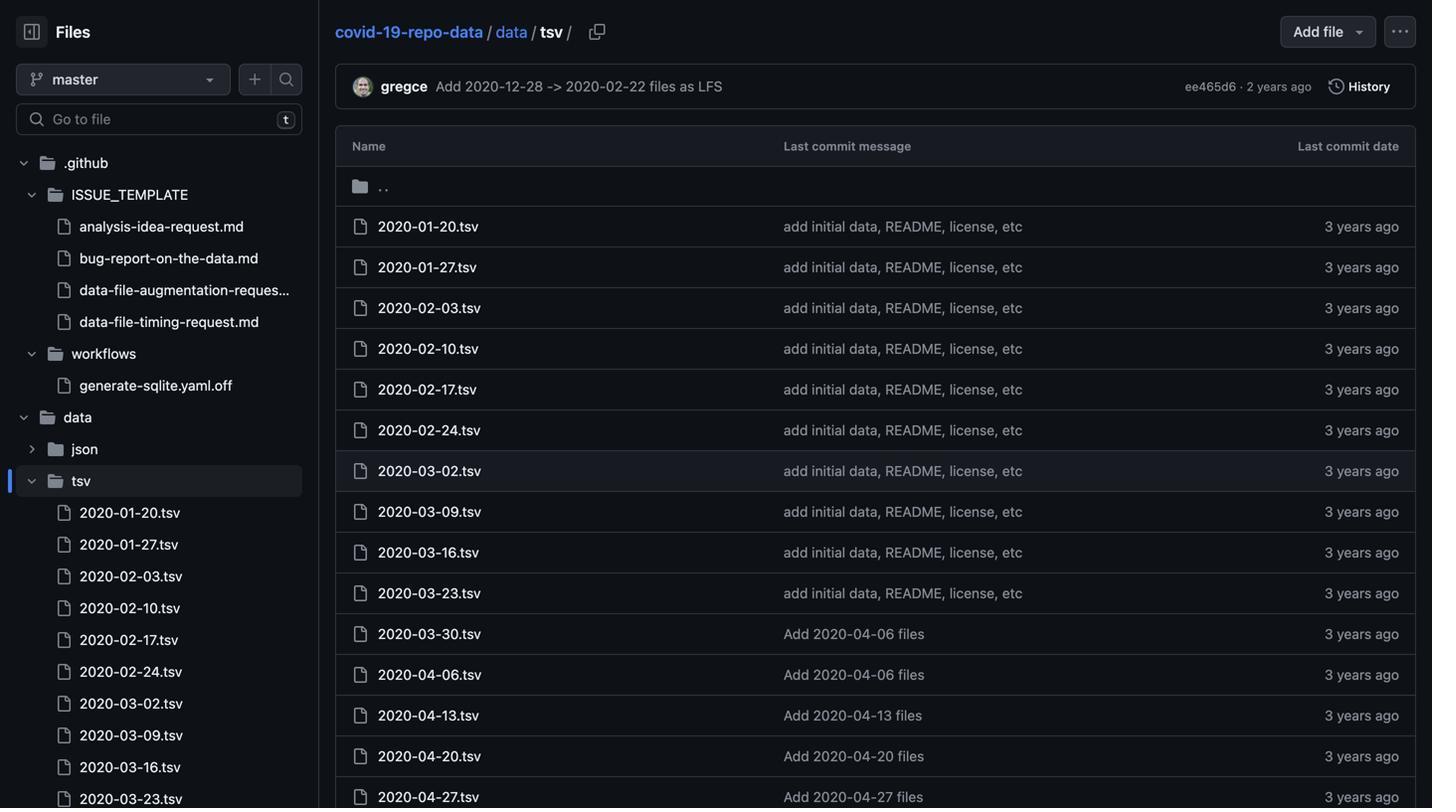Task type: vqa. For each thing, say whether or not it's contained in the screenshot.


Task type: describe. For each thing, give the bounding box(es) containing it.
ee465d6 · 2 years ago
[[1185, 80, 1312, 93]]

license, for 2020-03-16.tsv
[[949, 544, 999, 561]]

message
[[859, 139, 911, 153]]

add inside popup button
[[1293, 23, 1320, 40]]

generate-
[[80, 377, 143, 394]]

copy path image
[[589, 24, 605, 40]]

06 for 06.tsv
[[877, 667, 894, 683]]

on-
[[156, 250, 178, 267]]

etc for 2020-02-17.tsv
[[1002, 381, 1023, 398]]

ago for 2020-03-23.tsv
[[1375, 585, 1399, 602]]

3 for 2020-01-27.tsv
[[1325, 259, 1333, 275]]

commit for message
[[812, 139, 856, 153]]

files for 2020-04-27.tsv
[[897, 789, 923, 806]]

1 horizontal spatial 10.tsv
[[441, 341, 479, 357]]

1 horizontal spatial 2020-01-27.tsv
[[378, 259, 477, 275]]

2020-03-02.tsv inside tsv tree item
[[80, 696, 183, 712]]

add initial data, readme, license, etc link for 17.tsv
[[784, 381, 1023, 398]]

initial for 2020-02-24.tsv
[[812, 422, 845, 439]]

file directory open fill image for data
[[40, 410, 56, 426]]

.. link
[[352, 176, 1399, 197]]

issue_template
[[72, 186, 188, 203]]

add initial data, readme, license, etc for 2020-03-09.tsv
[[784, 504, 1023, 520]]

idea-
[[137, 218, 171, 235]]

issue_template tree item
[[16, 179, 308, 338]]

04- down 2020-04-20.tsv
[[418, 789, 442, 806]]

.github tree item
[[16, 147, 308, 402]]

gregce
[[381, 78, 428, 94]]

license, for 2020-02-17.tsv
[[949, 381, 999, 398]]

data inside tree item
[[64, 409, 92, 426]]

years for 2020-02-03.tsv
[[1337, 300, 1372, 316]]

data, for 2020-03-16.tsv
[[849, 544, 882, 561]]

add for 2020-02-17.tsv
[[784, 381, 808, 398]]

2020-04-27.tsv link
[[378, 789, 479, 806]]

license, for 2020-03-09.tsv
[[949, 504, 999, 520]]

30.tsv
[[442, 626, 481, 642]]

0 vertical spatial 03.tsv
[[441, 300, 481, 316]]

2020-04-13.tsv
[[378, 708, 479, 724]]

ago for 2020-02-03.tsv
[[1375, 300, 1399, 316]]

etc for 2020-02-03.tsv
[[1002, 300, 1023, 316]]

17.tsv inside tsv tree item
[[143, 632, 178, 648]]

data link
[[496, 22, 528, 41]]

3 years ago for 2020-04-06.tsv
[[1325, 667, 1399, 683]]

chevron down image for issue_template
[[26, 189, 38, 201]]

2020-03-23.tsv inside "group"
[[80, 791, 183, 808]]

10.tsv inside tsv tree item
[[143, 600, 180, 617]]

data- for data-file-augmentation-request.md
[[80, 282, 114, 298]]

0 vertical spatial 2020-03-02.tsv
[[378, 463, 481, 479]]

master button
[[16, 64, 231, 95]]

request.md for timing-
[[186, 314, 259, 330]]

years for 2020-02-17.tsv
[[1337, 381, 1372, 398]]

add for 2020-04-13.tsv
[[784, 708, 809, 724]]

2020-03-16.tsv link
[[378, 544, 479, 561]]

search image
[[29, 111, 45, 127]]

etc for 2020-01-27.tsv
[[1002, 259, 1023, 275]]

02.tsv inside tsv tree item
[[143, 696, 183, 712]]

..
[[378, 178, 391, 194]]

24.tsv inside tsv tree item
[[143, 664, 182, 680]]

years for 2020-03-16.tsv
[[1337, 544, 1372, 561]]

3 for 2020-02-24.tsv
[[1325, 422, 1333, 439]]

initial for 2020-03-23.tsv
[[812, 585, 845, 602]]

date
[[1373, 139, 1399, 153]]

add initial data, readme, license, etc link for 27.tsv
[[784, 259, 1023, 275]]

.github
[[64, 155, 108, 171]]

2020-04-20.tsv
[[378, 748, 481, 765]]

years for 2020-03-30.tsv
[[1337, 626, 1372, 642]]

1 / from the left
[[487, 22, 492, 41]]

3 years ago for 2020-04-20.tsv
[[1325, 748, 1399, 765]]

gregce link
[[381, 78, 428, 94]]

augmentation-
[[140, 282, 235, 298]]

chevron down image for data
[[18, 412, 30, 424]]

readme, for 02.tsv
[[885, 463, 946, 479]]

etc for 2020-02-24.tsv
[[1002, 422, 1023, 439]]

1 horizontal spatial 2020-03-16.tsv
[[378, 544, 479, 561]]

file image for data-file-timing-request.md
[[56, 314, 72, 330]]

last commit date
[[1298, 139, 1399, 153]]

04- down add 2020-04-20 files
[[853, 789, 877, 806]]

2020-02-03.tsv link
[[378, 300, 481, 316]]

04- up 2020-04-27.tsv
[[418, 748, 442, 765]]

add initial data, readme, license, etc for 2020-02-03.tsv
[[784, 300, 1023, 316]]

12-
[[505, 78, 526, 94]]

28
[[526, 78, 543, 94]]

search this repository image
[[278, 72, 294, 88]]

2 / from the left
[[532, 22, 536, 41]]

2020-02-17.tsv link
[[378, 381, 477, 398]]

analysis-idea-request.md
[[80, 218, 244, 235]]

2020-02-24.tsv link
[[378, 422, 481, 439]]

0 vertical spatial 2020-02-24.tsv
[[378, 422, 481, 439]]

2 chevron down image from the top
[[26, 475, 38, 487]]

add for 2020-03-30.tsv
[[784, 626, 809, 642]]

add 2020-04-20 files link
[[784, 748, 924, 765]]

04- down "2020-04-06.tsv"
[[418, 708, 442, 724]]

data, for 2020-03-23.tsv
[[849, 585, 882, 602]]

years for 2020-04-20.tsv
[[1337, 748, 1372, 765]]

data, for 2020-02-24.tsv
[[849, 422, 882, 439]]

initial for 2020-03-16.tsv
[[812, 544, 845, 561]]

add 2020-04-20 files
[[784, 748, 924, 765]]

covid-19-repo-data link
[[335, 22, 483, 41]]

etc for 2020-02-10.tsv
[[1002, 341, 1023, 357]]

0 vertical spatial 24.tsv
[[441, 422, 481, 439]]

sqlite.yaml.off
[[143, 377, 232, 394]]

add for 2020-04-20.tsv
[[784, 748, 809, 765]]

2020-01-20.tsv link
[[378, 218, 479, 235]]

add 2020-12-28 -> 2020-02-22 files as lfs link
[[436, 78, 722, 94]]

3 years ago for 2020-02-17.tsv
[[1325, 381, 1399, 398]]

file image for analysis-idea-request.md
[[56, 219, 72, 235]]

years for 2020-03-23.tsv
[[1337, 585, 1372, 602]]

2020-03-30.tsv link
[[378, 626, 481, 642]]

bug-report-on-the-data.md
[[80, 250, 258, 267]]

ago for 2020-03-02.tsv
[[1375, 463, 1399, 479]]

add 2020-04-06 files link for 2020-03-30.tsv
[[784, 626, 925, 642]]

2020-03-16.tsv inside tsv tree item
[[80, 759, 181, 776]]

06.tsv
[[442, 667, 482, 683]]

add 2020-04-13 files
[[784, 708, 922, 724]]

data-file-augmentation-request.md
[[80, 282, 308, 298]]

2020-03-23.tsv link
[[378, 585, 481, 602]]

·
[[1240, 80, 1243, 93]]

add initial data, readme, license, etc for 2020-03-02.tsv
[[784, 463, 1023, 479]]

add 2020-04-13 files link
[[784, 708, 922, 724]]

2020-04-06.tsv link
[[378, 667, 482, 683]]

0 vertical spatial 2020-02-17.tsv
[[378, 381, 477, 398]]

readme, for 16.tsv
[[885, 544, 946, 561]]

ago for 2020-03-09.tsv
[[1375, 504, 1399, 520]]

2020-02-10.tsv inside tsv tree item
[[80, 600, 180, 617]]

ago for 2020-03-16.tsv
[[1375, 544, 1399, 561]]

file image for 2020-02-10.tsv
[[56, 601, 72, 617]]

04- up add 2020-04-20 files
[[853, 708, 877, 724]]

3 years ago for 2020-03-09.tsv
[[1325, 504, 1399, 520]]

add 2020-04-27 files link
[[784, 789, 923, 806]]

file image for data-file-augmentation-request.md
[[56, 282, 72, 298]]

initial for 2020-03-09.tsv
[[812, 504, 845, 520]]

side panel image
[[24, 24, 40, 40]]

name
[[352, 139, 386, 153]]

file image for generate-sqlite.yaml.off
[[56, 378, 72, 394]]

add initial data, readme, license, etc link for 09.tsv
[[784, 504, 1023, 520]]

0 vertical spatial 2020-03-09.tsv
[[378, 504, 481, 520]]

1 horizontal spatial tsv
[[540, 22, 563, 41]]

2 horizontal spatial data
[[496, 22, 528, 41]]

2020-02-17.tsv inside tsv tree item
[[80, 632, 178, 648]]

tsv inside tree item
[[72, 473, 91, 489]]

file image for 2020-01-20.tsv
[[56, 505, 72, 521]]

19-
[[383, 22, 408, 41]]

ago for 2020-04-20.tsv
[[1375, 748, 1399, 765]]

2020-03-09.tsv link
[[378, 504, 481, 520]]

3 years ago for 2020-02-24.tsv
[[1325, 422, 1399, 439]]

3 years ago for 2020-01-20.tsv
[[1325, 218, 1399, 235]]

file image for 2020-03-16.tsv
[[56, 760, 72, 776]]

22
[[629, 78, 646, 94]]

files for 2020-04-20.tsv
[[898, 748, 924, 765]]

add for gregce
[[436, 78, 461, 94]]

add initial data, readme, license, etc for 2020-03-16.tsv
[[784, 544, 1023, 561]]

04- down 2020-03-30.tsv
[[418, 667, 442, 683]]

1 horizontal spatial 2020-02-10.tsv
[[378, 341, 479, 357]]

add file button
[[1280, 16, 1376, 48]]

add initial data, readme, license, etc link for 10.tsv
[[784, 341, 1023, 357]]

triangle down image
[[1351, 24, 1367, 40]]

3 for 2020-04-06.tsv
[[1325, 667, 1333, 683]]

3 for 2020-04-27.tsv
[[1325, 789, 1333, 806]]

file directory open fill image for workflows
[[48, 346, 64, 362]]

add initial data, readme, license, etc for 2020-01-27.tsv
[[784, 259, 1023, 275]]

git branch image
[[29, 72, 45, 88]]

draggable pane splitter slider
[[316, 0, 321, 809]]

history
[[1348, 80, 1390, 93]]

years for 2020-01-20.tsv
[[1337, 218, 1372, 235]]

ee465d6
[[1185, 80, 1236, 93]]

3 years ago for 2020-02-10.tsv
[[1325, 341, 1399, 357]]

file directory fill image
[[48, 442, 64, 457]]

0 vertical spatial 16.tsv
[[442, 544, 479, 561]]

readme, for 17.tsv
[[885, 381, 946, 398]]

20.tsv inside tsv tree item
[[141, 505, 180, 521]]

lfs
[[698, 78, 722, 94]]

last for last commit date
[[1298, 139, 1323, 153]]

history image
[[1329, 79, 1344, 94]]

file image for 2020-03-02.tsv
[[56, 696, 72, 712]]

t
[[283, 114, 289, 126]]

years for 2020-04-27.tsv
[[1337, 789, 1372, 806]]

years for 2020-04-13.tsv
[[1337, 708, 1372, 724]]

add file tooltip
[[239, 64, 270, 95]]

report-
[[111, 250, 156, 267]]



Task type: locate. For each thing, give the bounding box(es) containing it.
0 horizontal spatial 16.tsv
[[143, 759, 181, 776]]

1 vertical spatial 2020-01-27.tsv
[[80, 537, 178, 553]]

1 vertical spatial 2020-02-10.tsv
[[80, 600, 180, 617]]

7 license, from the top
[[949, 463, 999, 479]]

1 horizontal spatial 03.tsv
[[441, 300, 481, 316]]

1 vertical spatial 2020-03-09.tsv
[[80, 727, 183, 744]]

3 file image from the top
[[56, 314, 72, 330]]

2 add 2020-04-06 files from the top
[[784, 667, 925, 683]]

0 vertical spatial file directory open fill image
[[48, 346, 64, 362]]

10 etc from the top
[[1002, 585, 1023, 602]]

1 vertical spatial 2020-01-20.tsv
[[80, 505, 180, 521]]

/ left data link
[[487, 22, 492, 41]]

license,
[[949, 218, 999, 235], [949, 259, 999, 275], [949, 300, 999, 316], [949, 341, 999, 357], [949, 381, 999, 398], [949, 422, 999, 439], [949, 463, 999, 479], [949, 504, 999, 520], [949, 544, 999, 561], [949, 585, 999, 602]]

0 vertical spatial chevron down image
[[18, 157, 30, 169]]

group
[[16, 179, 308, 402], [16, 211, 308, 338], [16, 434, 302, 809], [16, 497, 302, 809]]

1 horizontal spatial 2020-03-09.tsv
[[378, 504, 481, 520]]

7 add initial data, readme, license, etc from the top
[[784, 463, 1023, 479]]

data-file-timing-request.md
[[80, 314, 259, 330]]

0 horizontal spatial 2020-03-02.tsv
[[80, 696, 183, 712]]

9 add initial data, readme, license, etc link from the top
[[784, 544, 1023, 561]]

0 vertical spatial file directory open fill image
[[40, 155, 56, 171]]

years for 2020-03-02.tsv
[[1337, 463, 1372, 479]]

0 horizontal spatial 2020-03-09.tsv
[[80, 727, 183, 744]]

0 horizontal spatial 2020-02-10.tsv
[[80, 600, 180, 617]]

1 horizontal spatial 09.tsv
[[442, 504, 481, 520]]

5 file image from the top
[[56, 632, 72, 648]]

10 add from the top
[[784, 585, 808, 602]]

1 file image from the top
[[56, 219, 72, 235]]

add initial data, readme, license, etc link for 23.tsv
[[784, 585, 1023, 602]]

03.tsv inside tsv tree item
[[143, 568, 183, 585]]

0 horizontal spatial 09.tsv
[[143, 727, 183, 744]]

3 for 2020-02-03.tsv
[[1325, 300, 1333, 316]]

0 horizontal spatial 24.tsv
[[143, 664, 182, 680]]

1 add from the top
[[784, 218, 808, 235]]

2020-01-20.tsv down json
[[80, 505, 180, 521]]

0 vertical spatial request.md
[[171, 218, 244, 235]]

7 3 from the top
[[1325, 463, 1333, 479]]

1 vertical spatial 23.tsv
[[143, 791, 183, 808]]

2020-02-03.tsv
[[378, 300, 481, 316], [80, 568, 183, 585]]

1 vertical spatial chevron down image
[[26, 475, 38, 487]]

license, for 2020-03-02.tsv
[[949, 463, 999, 479]]

10 data, from the top
[[849, 585, 882, 602]]

>
[[553, 78, 562, 94]]

9 initial from the top
[[812, 544, 845, 561]]

03-
[[418, 463, 442, 479], [418, 504, 442, 520], [418, 544, 442, 561], [418, 585, 442, 602], [418, 626, 442, 642], [120, 696, 143, 712], [120, 727, 143, 744], [120, 759, 143, 776], [120, 791, 143, 808]]

years for 2020-01-27.tsv
[[1337, 259, 1372, 275]]

3 for 2020-04-13.tsv
[[1325, 708, 1333, 724]]

3 initial from the top
[[812, 300, 845, 316]]

add initial data, readme, license, etc for 2020-01-20.tsv
[[784, 218, 1023, 235]]

12 3 years ago from the top
[[1325, 667, 1399, 683]]

3
[[1325, 218, 1333, 235], [1325, 259, 1333, 275], [1325, 300, 1333, 316], [1325, 341, 1333, 357], [1325, 381, 1333, 398], [1325, 422, 1333, 439], [1325, 463, 1333, 479], [1325, 504, 1333, 520], [1325, 544, 1333, 561], [1325, 585, 1333, 602], [1325, 626, 1333, 642], [1325, 667, 1333, 683], [1325, 708, 1333, 724], [1325, 748, 1333, 765], [1325, 789, 1333, 806]]

1 vertical spatial request.md
[[235, 282, 308, 298]]

data- up the workflows
[[80, 314, 114, 330]]

file directory open fill image down file directory fill image
[[48, 473, 64, 489]]

add file
[[1293, 23, 1344, 40]]

chevron down image
[[26, 348, 38, 360], [26, 475, 38, 487]]

0 vertical spatial 09.tsv
[[442, 504, 481, 520]]

add for 2020-04-06.tsv
[[784, 667, 809, 683]]

add initial data, readme, license, etc for 2020-02-17.tsv
[[784, 381, 1023, 398]]

initial for 2020-02-10.tsv
[[812, 341, 845, 357]]

covid-19-repo-data / data / tsv /
[[335, 22, 571, 41]]

9 add initial data, readme, license, etc from the top
[[784, 544, 1023, 561]]

initial for 2020-01-20.tsv
[[812, 218, 845, 235]]

7 readme, from the top
[[885, 463, 946, 479]]

27.tsv inside tsv tree item
[[141, 537, 178, 553]]

27
[[877, 789, 893, 806]]

1 vertical spatial add 2020-04-06 files
[[784, 667, 925, 683]]

last commit message
[[784, 139, 911, 153]]

3 / from the left
[[567, 22, 571, 41]]

last left date
[[1298, 139, 1323, 153]]

0 horizontal spatial 03.tsv
[[143, 568, 183, 585]]

3 for 2020-04-20.tsv
[[1325, 748, 1333, 765]]

0 horizontal spatial 2020-01-20.tsv
[[80, 505, 180, 521]]

files tree
[[16, 147, 308, 809]]

09.tsv
[[442, 504, 481, 520], [143, 727, 183, 744]]

2020-01-20.tsv inside tsv tree item
[[80, 505, 180, 521]]

0 vertical spatial 23.tsv
[[442, 585, 481, 602]]

16.tsv
[[442, 544, 479, 561], [143, 759, 181, 776]]

request.md down data.md
[[235, 282, 308, 298]]

file image for 2020-02-03.tsv
[[56, 569, 72, 585]]

1 add 2020-04-06 files link from the top
[[784, 626, 925, 642]]

1 etc from the top
[[1002, 218, 1023, 235]]

27.tsv
[[439, 259, 477, 275], [141, 537, 178, 553], [442, 789, 479, 806]]

1 vertical spatial 02.tsv
[[143, 696, 183, 712]]

/ right data link
[[532, 22, 536, 41]]

5 3 years ago from the top
[[1325, 381, 1399, 398]]

0 horizontal spatial 2020-03-16.tsv
[[80, 759, 181, 776]]

8 data, from the top
[[849, 504, 882, 520]]

json
[[72, 441, 98, 457]]

add
[[1293, 23, 1320, 40], [436, 78, 461, 94], [784, 626, 809, 642], [784, 667, 809, 683], [784, 708, 809, 724], [784, 748, 809, 765], [784, 789, 809, 806]]

commit left message
[[812, 139, 856, 153]]

8 license, from the top
[[949, 504, 999, 520]]

add initial data, readme, license, etc link for 16.tsv
[[784, 544, 1023, 561]]

6 3 from the top
[[1325, 422, 1333, 439]]

master
[[52, 71, 98, 88]]

1 vertical spatial file directory open fill image
[[48, 473, 64, 489]]

3 for 2020-03-09.tsv
[[1325, 504, 1333, 520]]

file directory open fill image left the workflows
[[48, 346, 64, 362]]

add 2020-04-06 files for 2020-04-06.tsv
[[784, 667, 925, 683]]

add 2020-04-06 files link
[[784, 626, 925, 642], [784, 667, 925, 683]]

10 initial from the top
[[812, 585, 845, 602]]

request.md up the-
[[171, 218, 244, 235]]

14 3 from the top
[[1325, 748, 1333, 765]]

license, for 2020-01-20.tsv
[[949, 218, 999, 235]]

data- down "bug-"
[[80, 282, 114, 298]]

last left message
[[784, 139, 809, 153]]

file directory open fill image
[[40, 155, 56, 171], [48, 187, 64, 203], [40, 410, 56, 426]]

1 horizontal spatial commit
[[1326, 139, 1370, 153]]

1 vertical spatial file directory open fill image
[[48, 187, 64, 203]]

file directory open fill image for tsv
[[48, 473, 64, 489]]

file-
[[114, 282, 140, 298], [114, 314, 140, 330]]

3 for 2020-03-02.tsv
[[1325, 463, 1333, 479]]

2020-02-10.tsv link
[[378, 341, 479, 357]]

repo-
[[408, 22, 450, 41]]

8 initial from the top
[[812, 504, 845, 520]]

6 readme, from the top
[[885, 422, 946, 439]]

9 readme, from the top
[[885, 544, 946, 561]]

06 for 30.tsv
[[877, 626, 894, 642]]

04- up add 2020-04-13 files
[[853, 667, 877, 683]]

02-
[[606, 78, 629, 94], [418, 300, 441, 316], [418, 341, 441, 357], [418, 381, 441, 398], [418, 422, 441, 439], [120, 568, 143, 585], [120, 600, 143, 617], [120, 632, 143, 648], [120, 664, 143, 680]]

7 3 years ago from the top
[[1325, 463, 1399, 479]]

initial for 2020-02-03.tsv
[[812, 300, 845, 316]]

file image for 2020-02-24.tsv
[[56, 664, 72, 680]]

etc for 2020-03-23.tsv
[[1002, 585, 1023, 602]]

workflows
[[72, 346, 136, 362]]

2 etc from the top
[[1002, 259, 1023, 275]]

1 horizontal spatial 2020-01-20.tsv
[[378, 218, 479, 235]]

04- up the add 2020-04-27 files
[[853, 748, 877, 765]]

10 add initial data, readme, license, etc link from the top
[[784, 585, 1023, 602]]

1 horizontal spatial 2020-02-17.tsv
[[378, 381, 477, 398]]

as
[[680, 78, 694, 94]]

20.tsv
[[439, 218, 479, 235], [141, 505, 180, 521], [442, 748, 481, 765]]

1 vertical spatial 2020-03-02.tsv
[[80, 696, 183, 712]]

1 data- from the top
[[80, 282, 114, 298]]

1 group from the top
[[16, 179, 308, 402]]

27.tsv for add
[[439, 259, 477, 275]]

8 file image from the top
[[56, 728, 72, 744]]

20.tsv for add
[[442, 748, 481, 765]]

0 horizontal spatial 2020-02-03.tsv
[[80, 568, 183, 585]]

1 vertical spatial 03.tsv
[[143, 568, 183, 585]]

ago for 2020-02-17.tsv
[[1375, 381, 1399, 398]]

-
[[547, 78, 553, 94]]

file directory open fill image up file directory fill image
[[40, 410, 56, 426]]

group containing issue_template
[[16, 179, 308, 402]]

2 horizontal spatial /
[[567, 22, 571, 41]]

0 horizontal spatial 10.tsv
[[143, 600, 180, 617]]

readme, for 23.tsv
[[885, 585, 946, 602]]

2020-03-30.tsv
[[378, 626, 481, 642]]

03.tsv
[[441, 300, 481, 316], [143, 568, 183, 585]]

2020-02-24.tsv inside tsv tree item
[[80, 664, 182, 680]]

2 vertical spatial 27.tsv
[[442, 789, 479, 806]]

data.md
[[206, 250, 258, 267]]

10 3 years ago from the top
[[1325, 585, 1399, 602]]

Go to file text field
[[53, 104, 269, 134]]

6 file image from the top
[[56, 792, 72, 808]]

2020-02-17.tsv
[[378, 381, 477, 398], [80, 632, 178, 648]]

chevron down image
[[18, 157, 30, 169], [26, 189, 38, 201], [18, 412, 30, 424]]

8 3 years ago from the top
[[1325, 504, 1399, 520]]

add for 2020-03-09.tsv
[[784, 504, 808, 520]]

3 group from the top
[[16, 434, 302, 809]]

6 etc from the top
[[1002, 422, 1023, 439]]

2
[[1247, 80, 1254, 93]]

13 3 years ago from the top
[[1325, 708, 1399, 724]]

data left data link
[[450, 22, 483, 41]]

readme, for 03.tsv
[[885, 300, 946, 316]]

last
[[784, 139, 809, 153], [1298, 139, 1323, 153]]

years for 2020-02-24.tsv
[[1337, 422, 1372, 439]]

tsv right data link
[[540, 22, 563, 41]]

2 3 years ago from the top
[[1325, 259, 1399, 275]]

4 initial from the top
[[812, 341, 845, 357]]

5 initial from the top
[[812, 381, 845, 398]]

request.md
[[171, 218, 244, 235], [235, 282, 308, 298], [186, 314, 259, 330]]

2020-04-06.tsv
[[378, 667, 482, 683]]

1 vertical spatial 2020-02-17.tsv
[[80, 632, 178, 648]]

1 vertical spatial 27.tsv
[[141, 537, 178, 553]]

1 vertical spatial 2020-03-16.tsv
[[80, 759, 181, 776]]

0 vertical spatial 2020-02-10.tsv
[[378, 341, 479, 357]]

5 3 from the top
[[1325, 381, 1333, 398]]

2 data, from the top
[[849, 259, 882, 275]]

commit left date
[[1326, 139, 1370, 153]]

add initial data, readme, license, etc link for 20.tsv
[[784, 218, 1023, 235]]

0 horizontal spatial 2020-01-27.tsv
[[80, 537, 178, 553]]

2 license, from the top
[[949, 259, 999, 275]]

add 2020-04-06 files link up add 2020-04-13 files
[[784, 667, 925, 683]]

etc for 2020-03-02.tsv
[[1002, 463, 1023, 479]]

1 vertical spatial 16.tsv
[[143, 759, 181, 776]]

4 data, from the top
[[849, 341, 882, 357]]

years for 2020-02-10.tsv
[[1337, 341, 1372, 357]]

1 horizontal spatial 2020-02-24.tsv
[[378, 422, 481, 439]]

10 readme, from the top
[[885, 585, 946, 602]]

3 3 from the top
[[1325, 300, 1333, 316]]

7 etc from the top
[[1002, 463, 1023, 479]]

chevron down image left the workflows
[[26, 348, 38, 360]]

0 horizontal spatial 02.tsv
[[143, 696, 183, 712]]

1 horizontal spatial 24.tsv
[[441, 422, 481, 439]]

add left the file
[[1293, 23, 1320, 40]]

4 readme, from the top
[[885, 341, 946, 357]]

readme, for 24.tsv
[[885, 422, 946, 439]]

0 vertical spatial 2020-02-03.tsv
[[378, 300, 481, 316]]

tsv tree item
[[16, 465, 302, 809]]

file directory open fill image inside workflows tree item
[[48, 346, 64, 362]]

13
[[877, 708, 892, 724]]

15 3 from the top
[[1325, 789, 1333, 806]]

3 years ago for 2020-04-27.tsv
[[1325, 789, 1399, 806]]

0 vertical spatial chevron down image
[[26, 348, 38, 360]]

8 readme, from the top
[[885, 504, 946, 520]]

9 etc from the top
[[1002, 544, 1023, 561]]

1 vertical spatial 2020-03-23.tsv
[[80, 791, 183, 808]]

2020-02-10.tsv
[[378, 341, 479, 357], [80, 600, 180, 617]]

data, for 2020-01-27.tsv
[[849, 259, 882, 275]]

4 license, from the top
[[949, 341, 999, 357]]

file directory open fill image down the .github
[[48, 187, 64, 203]]

file image inside workflows tree item
[[56, 378, 72, 394]]

readme, for 27.tsv
[[885, 259, 946, 275]]

1 horizontal spatial data
[[450, 22, 483, 41]]

analysis-
[[80, 218, 137, 235]]

04-
[[853, 626, 877, 642], [418, 667, 442, 683], [853, 667, 877, 683], [418, 708, 442, 724], [853, 708, 877, 724], [418, 748, 442, 765], [853, 748, 877, 765], [418, 789, 442, 806], [853, 789, 877, 806]]

initial for 2020-01-27.tsv
[[812, 259, 845, 275]]

add right gregce link
[[436, 78, 461, 94]]

5 license, from the top
[[949, 381, 999, 398]]

3 for 2020-03-16.tsv
[[1325, 544, 1333, 561]]

workflows tree item
[[16, 338, 302, 402]]

file
[[1323, 23, 1344, 40]]

1 initial from the top
[[812, 218, 845, 235]]

covid-
[[335, 22, 383, 41]]

4 add from the top
[[784, 341, 808, 357]]

timing-
[[140, 314, 186, 330]]

1 horizontal spatial 17.tsv
[[441, 381, 477, 398]]

1 vertical spatial file-
[[114, 314, 140, 330]]

10 license, from the top
[[949, 585, 999, 602]]

add for 2020-03-23.tsv
[[784, 585, 808, 602]]

file directory open fill image left the .github
[[40, 155, 56, 171]]

group containing json
[[16, 434, 302, 809]]

file image
[[56, 251, 72, 267], [56, 282, 72, 298], [56, 314, 72, 330], [56, 378, 72, 394], [56, 632, 72, 648], [56, 664, 72, 680], [56, 696, 72, 712], [56, 728, 72, 744], [56, 760, 72, 776]]

the-
[[178, 250, 206, 267]]

1 vertical spatial add 2020-04-06 files link
[[784, 667, 925, 683]]

add 2020-12-28 -> 2020-02-22 files as lfs
[[436, 78, 722, 94]]

3 years ago for 2020-03-16.tsv
[[1325, 544, 1399, 561]]

4 file image from the top
[[56, 378, 72, 394]]

0 horizontal spatial tsv
[[72, 473, 91, 489]]

add file image
[[247, 72, 263, 88]]

2 file directory open fill image from the top
[[48, 473, 64, 489]]

etc for 2020-01-20.tsv
[[1002, 218, 1023, 235]]

2 file- from the top
[[114, 314, 140, 330]]

2020-04-13.tsv link
[[378, 708, 479, 724]]

add 2020-04-06 files up add 2020-04-13 files
[[784, 667, 925, 683]]

add for 2020-03-02.tsv
[[784, 463, 808, 479]]

2 3 from the top
[[1325, 259, 1333, 275]]

0 vertical spatial file-
[[114, 282, 140, 298]]

6 add initial data, readme, license, etc link from the top
[[784, 422, 1023, 439]]

add initial data, readme, license, etc for 2020-02-10.tsv
[[784, 341, 1023, 357]]

ago for 2020-01-27.tsv
[[1375, 259, 1399, 275]]

2020-04-27.tsv
[[378, 789, 479, 806]]

file image for 2020-03-23.tsv
[[56, 792, 72, 808]]

3 etc from the top
[[1002, 300, 1023, 316]]

04- up 'add 2020-04-13 files' link on the bottom right of the page
[[853, 626, 877, 642]]

file- down report-
[[114, 282, 140, 298]]

years for 2020-04-06.tsv
[[1337, 667, 1372, 683]]

add initial data, readme, license, etc link for 03.tsv
[[784, 300, 1023, 316]]

ago for 2020-04-13.tsv
[[1375, 708, 1399, 724]]

add up add 2020-04-13 files
[[784, 626, 809, 642]]

2020-01-20.tsv up 2020-01-27.tsv link
[[378, 218, 479, 235]]

add initial data, readme, license, etc for 2020-03-23.tsv
[[784, 585, 1023, 602]]

add initial data, readme, license, etc link
[[784, 218, 1023, 235], [784, 259, 1023, 275], [784, 300, 1023, 316], [784, 341, 1023, 357], [784, 381, 1023, 398], [784, 422, 1023, 439], [784, 463, 1023, 479], [784, 504, 1023, 520], [784, 544, 1023, 561], [784, 585, 1023, 602]]

12 3 from the top
[[1325, 667, 1333, 683]]

bug-
[[80, 250, 111, 267]]

ago
[[1291, 80, 1312, 93], [1375, 218, 1399, 235], [1375, 259, 1399, 275], [1375, 300, 1399, 316], [1375, 341, 1399, 357], [1375, 381, 1399, 398], [1375, 422, 1399, 439], [1375, 463, 1399, 479], [1375, 504, 1399, 520], [1375, 544, 1399, 561], [1375, 585, 1399, 602], [1375, 626, 1399, 642], [1375, 667, 1399, 683], [1375, 708, 1399, 724], [1375, 748, 1399, 765], [1375, 789, 1399, 806]]

2 initial from the top
[[812, 259, 845, 275]]

data up json
[[64, 409, 92, 426]]

1 readme, from the top
[[885, 218, 946, 235]]

0 vertical spatial 20.tsv
[[439, 218, 479, 235]]

1 add initial data, readme, license, etc from the top
[[784, 218, 1023, 235]]

0 vertical spatial 2020-01-20.tsv
[[378, 218, 479, 235]]

group for .github
[[16, 179, 308, 402]]

4 etc from the top
[[1002, 341, 1023, 357]]

request.md down data-file-augmentation-request.md at top
[[186, 314, 259, 330]]

0 vertical spatial 17.tsv
[[441, 381, 477, 398]]

data, for 2020-02-10.tsv
[[849, 341, 882, 357]]

file image for bug-report-on-the-data.md
[[56, 251, 72, 267]]

add down 'add 2020-04-13 files' link on the bottom right of the page
[[784, 748, 809, 765]]

4 add initial data, readme, license, etc link from the top
[[784, 341, 1023, 357]]

5 add initial data, readme, license, etc from the top
[[784, 381, 1023, 398]]

0 vertical spatial tsv
[[540, 22, 563, 41]]

0 horizontal spatial 2020-03-23.tsv
[[80, 791, 183, 808]]

more options image
[[1392, 24, 1408, 40]]

0 vertical spatial 02.tsv
[[442, 463, 481, 479]]

etc for 2020-03-16.tsv
[[1002, 544, 1023, 561]]

files
[[56, 22, 90, 41]]

3 readme, from the top
[[885, 300, 946, 316]]

data- for data-file-timing-request.md
[[80, 314, 114, 330]]

2020-04-20.tsv link
[[378, 748, 481, 765]]

16.tsv inside tsv tree item
[[143, 759, 181, 776]]

2020-01-27.tsv inside tsv tree item
[[80, 537, 178, 553]]

0 horizontal spatial 2020-02-17.tsv
[[80, 632, 178, 648]]

0 vertical spatial 2020-03-16.tsv
[[378, 544, 479, 561]]

2 vertical spatial chevron down image
[[18, 412, 30, 424]]

2 add 2020-04-06 files link from the top
[[784, 667, 925, 683]]

tsv
[[540, 22, 563, 41], [72, 473, 91, 489]]

gregce image
[[353, 77, 373, 97]]

5 etc from the top
[[1002, 381, 1023, 398]]

sc 9kayk9 0 image
[[352, 179, 368, 194]]

13.tsv
[[442, 708, 479, 724]]

file image
[[56, 219, 72, 235], [56, 505, 72, 521], [56, 537, 72, 553], [56, 569, 72, 585], [56, 601, 72, 617], [56, 792, 72, 808]]

2 last from the left
[[1298, 139, 1323, 153]]

/
[[487, 22, 492, 41], [532, 22, 536, 41], [567, 22, 571, 41]]

09.tsv inside tsv tree item
[[143, 727, 183, 744]]

1 vertical spatial chevron down image
[[26, 189, 38, 201]]

1 vertical spatial 2020-02-24.tsv
[[80, 664, 182, 680]]

8 add initial data, readme, license, etc from the top
[[784, 504, 1023, 520]]

9 file image from the top
[[56, 760, 72, 776]]

files
[[649, 78, 676, 94], [898, 626, 925, 642], [898, 667, 925, 683], [896, 708, 922, 724], [898, 748, 924, 765], [897, 789, 923, 806]]

/ left copy path image
[[567, 22, 571, 41]]

2 add from the top
[[784, 259, 808, 275]]

add 2020-04-06 files
[[784, 626, 925, 642], [784, 667, 925, 683]]

add 2020-04-27 files
[[784, 789, 923, 806]]

5 data, from the top
[[849, 381, 882, 398]]

data up 12-
[[496, 22, 528, 41]]

add initial data, readme, license, etc
[[784, 218, 1023, 235], [784, 259, 1023, 275], [784, 300, 1023, 316], [784, 341, 1023, 357], [784, 381, 1023, 398], [784, 422, 1023, 439], [784, 463, 1023, 479], [784, 504, 1023, 520], [784, 544, 1023, 561], [784, 585, 1023, 602]]

1 vertical spatial 09.tsv
[[143, 727, 183, 744]]

ago for 2020-03-30.tsv
[[1375, 626, 1399, 642]]

file image inside the issue_template tree item
[[56, 219, 72, 235]]

file- for timing-
[[114, 314, 140, 330]]

3 for 2020-02-10.tsv
[[1325, 341, 1333, 357]]

2 vertical spatial request.md
[[186, 314, 259, 330]]

0 horizontal spatial last
[[784, 139, 809, 153]]

ago for 2020-04-06.tsv
[[1375, 667, 1399, 683]]

1 vertical spatial data-
[[80, 314, 114, 330]]

2020-
[[465, 78, 505, 94], [566, 78, 606, 94], [378, 218, 418, 235], [378, 259, 418, 275], [378, 300, 418, 316], [378, 341, 418, 357], [378, 381, 418, 398], [378, 422, 418, 439], [378, 463, 418, 479], [378, 504, 418, 520], [80, 505, 120, 521], [80, 537, 120, 553], [378, 544, 418, 561], [80, 568, 120, 585], [378, 585, 418, 602], [80, 600, 120, 617], [378, 626, 418, 642], [813, 626, 853, 642], [80, 632, 120, 648], [80, 664, 120, 680], [378, 667, 418, 683], [813, 667, 853, 683], [80, 696, 120, 712], [378, 708, 418, 724], [813, 708, 853, 724], [80, 727, 120, 744], [378, 748, 418, 765], [813, 748, 853, 765], [80, 759, 120, 776], [378, 789, 418, 806], [813, 789, 853, 806], [80, 791, 120, 808]]

4 file image from the top
[[56, 569, 72, 585]]

file directory open fill image
[[48, 346, 64, 362], [48, 473, 64, 489]]

data tree item
[[16, 402, 302, 809]]

ago for 2020-02-24.tsv
[[1375, 422, 1399, 439]]

10 3 from the top
[[1325, 585, 1333, 602]]

8 3 from the top
[[1325, 504, 1333, 520]]

1 add initial data, readme, license, etc link from the top
[[784, 218, 1023, 235]]

6 add initial data, readme, license, etc from the top
[[784, 422, 1023, 439]]

history link
[[1320, 73, 1399, 100]]

license, for 2020-02-03.tsv
[[949, 300, 999, 316]]

add 2020-04-06 files up 'add 2020-04-13 files' link on the bottom right of the page
[[784, 626, 925, 642]]

2 add initial data, readme, license, etc from the top
[[784, 259, 1023, 275]]

2 vertical spatial file directory open fill image
[[40, 410, 56, 426]]

8 add initial data, readme, license, etc link from the top
[[784, 504, 1023, 520]]

1 horizontal spatial 02.tsv
[[442, 463, 481, 479]]

group containing analysis-idea-request.md
[[16, 211, 308, 338]]

tsv down json
[[72, 473, 91, 489]]

1 06 from the top
[[877, 626, 894, 642]]

1 horizontal spatial 2020-03-23.tsv
[[378, 585, 481, 602]]

add down add 2020-04-20 files link
[[784, 789, 809, 806]]

0 horizontal spatial 2020-02-24.tsv
[[80, 664, 182, 680]]

add initial data, readme, license, etc link for 02.tsv
[[784, 463, 1023, 479]]

1 horizontal spatial 23.tsv
[[442, 585, 481, 602]]

1 vertical spatial 20.tsv
[[141, 505, 180, 521]]

0 vertical spatial 06
[[877, 626, 894, 642]]

add
[[784, 218, 808, 235], [784, 259, 808, 275], [784, 300, 808, 316], [784, 341, 808, 357], [784, 381, 808, 398], [784, 422, 808, 439], [784, 463, 808, 479], [784, 504, 808, 520], [784, 544, 808, 561], [784, 585, 808, 602]]

years for 2020-03-09.tsv
[[1337, 504, 1372, 520]]

27.tsv for add
[[442, 789, 479, 806]]

1 horizontal spatial 16.tsv
[[442, 544, 479, 561]]

5 add from the top
[[784, 381, 808, 398]]

1 vertical spatial 10.tsv
[[143, 600, 180, 617]]

chevron right image
[[26, 444, 38, 455]]

8 add from the top
[[784, 504, 808, 520]]

generate-sqlite.yaml.off
[[80, 377, 232, 394]]

2 file image from the top
[[56, 282, 72, 298]]

2020-01-20.tsv
[[378, 218, 479, 235], [80, 505, 180, 521]]

2020-02-24.tsv
[[378, 422, 481, 439], [80, 664, 182, 680]]

23.tsv inside tsv tree item
[[143, 791, 183, 808]]

license, for 2020-01-27.tsv
[[949, 259, 999, 275]]

2 vertical spatial 20.tsv
[[442, 748, 481, 765]]

1 horizontal spatial 2020-03-02.tsv
[[378, 463, 481, 479]]

chevron down image down chevron right icon
[[26, 475, 38, 487]]

add 2020-04-06 files link up 'add 2020-04-13 files' link on the bottom right of the page
[[784, 626, 925, 642]]

add up add 2020-04-20 files
[[784, 708, 809, 724]]

ee465d6 link
[[1185, 78, 1236, 95]]

2020-03-02.tsv link
[[378, 463, 481, 479]]

chevron down image for .github
[[18, 157, 30, 169]]

add 2020-04-06 files for 2020-03-30.tsv
[[784, 626, 925, 642]]

data,
[[849, 218, 882, 235], [849, 259, 882, 275], [849, 300, 882, 316], [849, 341, 882, 357], [849, 381, 882, 398], [849, 422, 882, 439], [849, 463, 882, 479], [849, 504, 882, 520], [849, 544, 882, 561], [849, 585, 882, 602]]

0 vertical spatial 2020-03-23.tsv
[[378, 585, 481, 602]]

0 horizontal spatial commit
[[812, 139, 856, 153]]

2 file image from the top
[[56, 505, 72, 521]]

7 file image from the top
[[56, 696, 72, 712]]

1 vertical spatial 06
[[877, 667, 894, 683]]

group containing 2020-01-20.tsv
[[16, 497, 302, 809]]

20
[[877, 748, 894, 765]]

data, for 2020-02-17.tsv
[[849, 381, 882, 398]]

file image for 2020-03-09.tsv
[[56, 728, 72, 744]]

2020-01-27.tsv link
[[378, 259, 477, 275]]

readme,
[[885, 218, 946, 235], [885, 259, 946, 275], [885, 300, 946, 316], [885, 341, 946, 357], [885, 381, 946, 398], [885, 422, 946, 439], [885, 463, 946, 479], [885, 504, 946, 520], [885, 544, 946, 561], [885, 585, 946, 602]]

2 add initial data, readme, license, etc link from the top
[[784, 259, 1023, 275]]

1 horizontal spatial 2020-02-03.tsv
[[378, 300, 481, 316]]

0 vertical spatial add 2020-04-06 files link
[[784, 626, 925, 642]]

2020-03-02.tsv
[[378, 463, 481, 479], [80, 696, 183, 712]]

add up 'add 2020-04-13 files' link on the bottom right of the page
[[784, 667, 809, 683]]

request.md for augmentation-
[[235, 282, 308, 298]]

23.tsv
[[442, 585, 481, 602], [143, 791, 183, 808]]

file- up the workflows
[[114, 314, 140, 330]]

0 vertical spatial 10.tsv
[[441, 341, 479, 357]]

1 chevron down image from the top
[[26, 348, 38, 360]]

13 3 from the top
[[1325, 708, 1333, 724]]

2020-02-03.tsv inside tsv tree item
[[80, 568, 183, 585]]

5 file image from the top
[[56, 601, 72, 617]]

0 vertical spatial 27.tsv
[[439, 259, 477, 275]]

3 years ago for 2020-01-27.tsv
[[1325, 259, 1399, 275]]

2020-03-09.tsv inside tsv tree item
[[80, 727, 183, 744]]

10.tsv
[[441, 341, 479, 357], [143, 600, 180, 617]]



